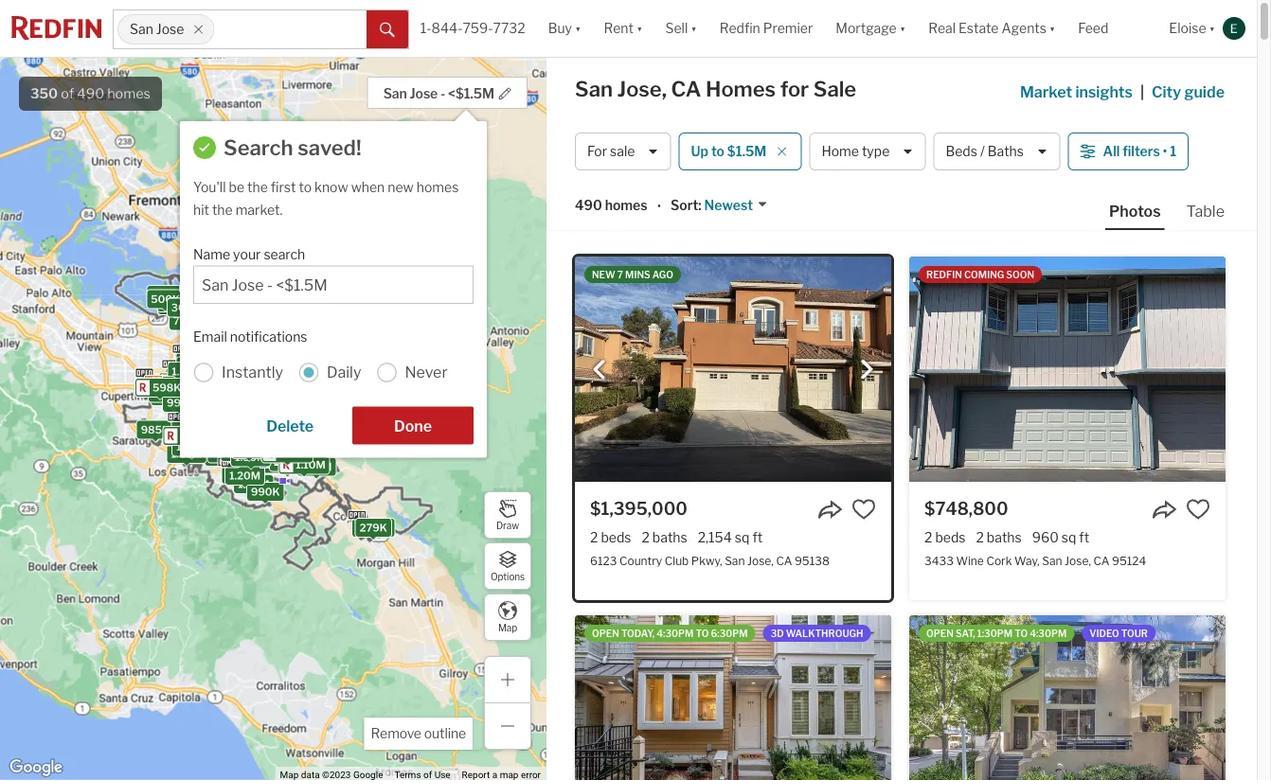 Task type: locate. For each thing, give the bounding box(es) containing it.
Name your search text field
[[202, 276, 465, 295]]

0 horizontal spatial 2 baths
[[642, 529, 687, 546]]

575k
[[171, 432, 198, 444]]

578k
[[206, 361, 234, 374], [143, 380, 172, 392]]

the right be
[[247, 179, 268, 195]]

real estate agents ▾ button
[[917, 0, 1067, 57]]

1 sq from the left
[[735, 529, 750, 546]]

baths for $1,395,000
[[652, 529, 687, 546]]

1 2 beds from the left
[[590, 529, 631, 546]]

mins
[[625, 269, 650, 280]]

0 vertical spatial 1.24m
[[293, 416, 324, 429]]

▾ left user photo
[[1209, 20, 1215, 36]]

up to $1.5m
[[691, 143, 767, 159]]

0 vertical spatial 578k
[[206, 361, 234, 374]]

homes right new
[[416, 179, 459, 195]]

outline
[[424, 726, 466, 742]]

1.28m up the "859k"
[[261, 337, 292, 349]]

san left remove san jose image on the left top
[[130, 21, 153, 37]]

4 ▾ from the left
[[899, 20, 906, 36]]

989k down 772k
[[245, 378, 274, 390]]

sq for $1,395,000
[[735, 529, 750, 546]]

mortgage ▾
[[836, 20, 906, 36]]

beds up 3433
[[935, 529, 966, 546]]

baths
[[652, 529, 687, 546], [987, 529, 1022, 546]]

578k down 968k
[[206, 361, 234, 374]]

• left sort
[[657, 199, 661, 215]]

units
[[236, 326, 262, 338], [249, 340, 275, 352], [198, 344, 224, 356], [188, 366, 214, 378], [217, 368, 243, 380], [218, 369, 244, 381], [172, 376, 198, 388], [204, 380, 231, 392], [173, 387, 199, 400], [246, 417, 272, 429], [286, 449, 312, 461], [365, 522, 391, 534]]

2 open from the left
[[926, 628, 954, 639]]

0 horizontal spatial jose,
[[617, 76, 667, 102]]

▾ right mortgage
[[899, 20, 906, 36]]

photo of 414 galleria dr #1, san jose, ca 95134 image
[[909, 616, 1226, 780]]

0 horizontal spatial homes
[[107, 85, 151, 102]]

beds up 6123 on the bottom left
[[601, 529, 631, 546]]

beds
[[946, 143, 977, 159]]

sq right 960 at the bottom
[[1062, 529, 1076, 546]]

700k down the '305k'
[[239, 348, 268, 361]]

0 horizontal spatial 989k
[[151, 289, 180, 301]]

to for 6:30pm
[[696, 628, 709, 639]]

1.28m
[[261, 337, 292, 349], [171, 448, 202, 460]]

1-
[[420, 20, 432, 36]]

homes down for sale button
[[605, 197, 647, 213]]

1 vertical spatial •
[[657, 199, 661, 215]]

2 sq from the left
[[1062, 529, 1076, 546]]

• inside button
[[1163, 143, 1167, 159]]

2,154
[[698, 529, 732, 546]]

0 horizontal spatial jose
[[156, 21, 184, 37]]

1 vertical spatial 989k
[[245, 378, 274, 390]]

city guide link
[[1152, 81, 1228, 103]]

2 horizontal spatial homes
[[605, 197, 647, 213]]

city
[[1152, 82, 1181, 101]]

sq right 2,154 on the right bottom
[[735, 529, 750, 546]]

0 horizontal spatial 2 beds
[[590, 529, 631, 546]]

jose, down rent ▾ dropdown button
[[617, 76, 667, 102]]

1 beds from the left
[[601, 529, 631, 546]]

1 favorite button image from the left
[[851, 497, 876, 522]]

1 baths from the left
[[652, 529, 687, 546]]

1 ▾ from the left
[[575, 20, 581, 36]]

▾ for mortgage ▾
[[899, 20, 906, 36]]

1.28m down 575k
[[171, 448, 202, 460]]

490 down for
[[575, 197, 602, 213]]

7 inside map region
[[278, 449, 284, 461]]

1 vertical spatial 1.28m
[[171, 448, 202, 460]]

None search field
[[214, 10, 366, 48]]

rent ▾
[[604, 20, 643, 36]]

1.50m down "956k"
[[272, 363, 304, 376]]

rent
[[604, 20, 634, 36]]

725k down 309k
[[173, 315, 201, 327]]

san for san jose
[[130, 21, 153, 37]]

0 horizontal spatial baths
[[652, 529, 687, 546]]

2 horizontal spatial 1.33m
[[310, 411, 341, 423]]

2
[[227, 326, 234, 338], [189, 344, 196, 356], [196, 380, 202, 392], [237, 417, 244, 429], [356, 522, 362, 534], [590, 529, 598, 546], [642, 529, 650, 546], [924, 529, 932, 546], [976, 529, 984, 546]]

to left 6:30pm
[[696, 628, 709, 639]]

to right the first
[[299, 179, 312, 195]]

table button
[[1183, 201, 1228, 228]]

1 horizontal spatial 7
[[617, 269, 623, 280]]

sell ▾
[[665, 20, 697, 36]]

810k
[[223, 296, 250, 308]]

premier
[[763, 20, 813, 36]]

1 open from the left
[[592, 628, 619, 639]]

2 beds up 3433
[[924, 529, 966, 546]]

1 horizontal spatial 578k
[[206, 361, 234, 374]]

1 horizontal spatial 4 units
[[208, 368, 243, 380]]

1 horizontal spatial jose,
[[747, 554, 774, 568]]

3 units
[[240, 340, 275, 352], [179, 366, 214, 378], [209, 369, 244, 381], [163, 376, 198, 388]]

search
[[224, 134, 293, 160]]

1.30m
[[226, 328, 258, 341], [215, 333, 246, 345], [190, 358, 221, 371], [184, 401, 216, 413], [312, 412, 343, 424], [243, 425, 274, 437], [234, 450, 265, 462], [235, 451, 267, 464], [245, 458, 277, 470], [271, 459, 303, 471], [238, 478, 269, 491]]

redfin
[[720, 20, 760, 36]]

open for open sat, 1:30pm to 4:30pm
[[926, 628, 954, 639]]

baths up "cork"
[[987, 529, 1022, 546]]

to right up
[[711, 143, 724, 159]]

jose, down 960 sq ft
[[1065, 554, 1091, 568]]

:
[[698, 197, 701, 213]]

0 vertical spatial 4 units
[[208, 368, 243, 380]]

next button image
[[857, 361, 876, 380]]

previous button image
[[590, 361, 609, 380]]

buy ▾
[[548, 20, 581, 36]]

0 vertical spatial 7
[[617, 269, 623, 280]]

0 vertical spatial 725k
[[173, 315, 201, 327]]

0 horizontal spatial 578k
[[143, 380, 172, 392]]

homes
[[706, 76, 776, 102]]

1 horizontal spatial 2 beds
[[924, 529, 966, 546]]

0 vertical spatial 1.49m
[[235, 412, 267, 424]]

725k up 1.07m
[[181, 360, 208, 373]]

1.25m down 190k
[[260, 433, 291, 445]]

1 vertical spatial 1.24m
[[272, 448, 303, 461]]

1 vertical spatial 4
[[164, 387, 171, 400]]

filters
[[1123, 143, 1160, 159]]

939k
[[204, 365, 233, 377]]

san up for
[[575, 76, 613, 102]]

590k
[[222, 353, 251, 366]]

6 ▾ from the left
[[1209, 20, 1215, 36]]

0 vertical spatial jose
[[156, 21, 184, 37]]

0 horizontal spatial 490
[[77, 85, 104, 102]]

mortgage ▾ button
[[824, 0, 917, 57]]

san jose, ca homes for sale
[[575, 76, 856, 102]]

• inside 490 homes •
[[657, 199, 661, 215]]

for
[[587, 143, 607, 159]]

ca left 95124 on the bottom right
[[1093, 554, 1109, 568]]

1 horizontal spatial to
[[711, 143, 724, 159]]

all filters • 1 button
[[1068, 133, 1189, 170]]

$1.5m
[[727, 143, 767, 159]]

open left today,
[[592, 628, 619, 639]]

ft right 2,154 on the right bottom
[[752, 529, 763, 546]]

▾ right agents
[[1049, 20, 1055, 36]]

909k
[[267, 352, 296, 364]]

1 vertical spatial 699k
[[225, 446, 254, 458]]

0 horizontal spatial open
[[592, 628, 619, 639]]

881k
[[255, 427, 282, 439]]

1 horizontal spatial ca
[[776, 554, 792, 568]]

ca for $1,395,000
[[776, 554, 792, 568]]

1 horizontal spatial ft
[[1079, 529, 1089, 546]]

0 vertical spatial 490
[[77, 85, 104, 102]]

2 ft from the left
[[1079, 529, 1089, 546]]

0 horizontal spatial 699k
[[225, 446, 254, 458]]

1 vertical spatial jose
[[410, 86, 438, 102]]

759-
[[463, 20, 493, 36]]

2 vertical spatial 990k
[[251, 486, 280, 498]]

homes inside 490 homes •
[[605, 197, 647, 213]]

0 horizontal spatial beds
[[601, 529, 631, 546]]

5 ▾ from the left
[[1049, 20, 1055, 36]]

user photo image
[[1223, 17, 1245, 40]]

1 vertical spatial 490
[[575, 197, 602, 213]]

favorite button image
[[851, 497, 876, 522], [1186, 497, 1210, 522]]

table
[[1186, 202, 1225, 220]]

2 baths from the left
[[987, 529, 1022, 546]]

photo of 6123 country club pkwy, san jose, ca 95138 image
[[575, 257, 891, 482]]

498k
[[304, 404, 332, 417]]

4:30pm right today,
[[657, 628, 694, 639]]

0 vertical spatial 975k
[[234, 351, 261, 364]]

0 vertical spatial 989k
[[151, 289, 180, 301]]

0 horizontal spatial 4:30pm
[[657, 628, 694, 639]]

2 beds from the left
[[935, 529, 966, 546]]

agents
[[1002, 20, 1046, 36]]

newest button
[[701, 196, 768, 215]]

0 horizontal spatial •
[[657, 199, 661, 215]]

jose left - at the left of page
[[410, 86, 438, 102]]

2 baths up "cork"
[[976, 529, 1022, 546]]

2 beds for $748,800
[[924, 529, 966, 546]]

0 horizontal spatial sq
[[735, 529, 750, 546]]

2 baths up club
[[642, 529, 687, 546]]

sat,
[[956, 628, 975, 639]]

jose inside button
[[410, 86, 438, 102]]

1.50m down 940k
[[170, 371, 202, 383]]

san inside san jose - <$1.5m button
[[383, 86, 407, 102]]

1 horizontal spatial beds
[[935, 529, 966, 546]]

ca for $748,800
[[1093, 554, 1109, 568]]

0 vertical spatial the
[[247, 179, 268, 195]]

soon
[[1006, 269, 1034, 280]]

way,
[[1014, 554, 1040, 568]]

2 vertical spatial 1.25m
[[226, 469, 257, 481]]

490
[[77, 85, 104, 102], [575, 197, 602, 213]]

homes right of
[[107, 85, 151, 102]]

1 horizontal spatial homes
[[416, 179, 459, 195]]

1.25m up 999k
[[168, 379, 199, 392]]

to for 4:30pm
[[1015, 628, 1028, 639]]

ca left homes
[[671, 76, 701, 102]]

to
[[711, 143, 724, 159], [299, 179, 312, 195]]

0 horizontal spatial the
[[212, 202, 233, 218]]

1 horizontal spatial 699k
[[305, 413, 333, 425]]

jose, for $1,395,000
[[747, 554, 774, 568]]

open left 'sat,'
[[926, 628, 954, 639]]

500k
[[151, 293, 180, 305]]

1 horizontal spatial •
[[1163, 143, 1167, 159]]

2 favorite button image from the left
[[1186, 497, 1210, 522]]

1 vertical spatial 1.25m
[[260, 433, 291, 445]]

san for san jose - <$1.5m
[[383, 86, 407, 102]]

595k
[[238, 370, 266, 382]]

favorite button image for $748,800
[[1186, 497, 1210, 522]]

1 vertical spatial 975k
[[191, 378, 219, 390]]

2 2 beds from the left
[[924, 529, 966, 546]]

1 horizontal spatial jose
[[410, 86, 438, 102]]

beds for $748,800
[[935, 529, 966, 546]]

▾ right sell
[[691, 20, 697, 36]]

daily
[[327, 363, 361, 382]]

1 to from the left
[[696, 628, 709, 639]]

2 beds
[[590, 529, 631, 546], [924, 529, 966, 546]]

for sale button
[[575, 133, 671, 170]]

homes inside you'll be the first to know when new homes hit the market.
[[416, 179, 459, 195]]

-
[[440, 86, 445, 102]]

open today, 4:30pm to 6:30pm
[[592, 628, 748, 639]]

san left - at the left of page
[[383, 86, 407, 102]]

▾ right buy
[[575, 20, 581, 36]]

1 vertical spatial to
[[299, 179, 312, 195]]

1 horizontal spatial 490
[[575, 197, 602, 213]]

510k
[[236, 443, 263, 456]]

0 horizontal spatial 975k
[[191, 378, 219, 390]]

san for san jose, ca homes for sale
[[575, 76, 613, 102]]

0 vertical spatial 1.28m
[[261, 337, 292, 349]]

1 horizontal spatial 4
[[208, 368, 215, 380]]

2 beds up 6123 on the bottom left
[[590, 529, 631, 546]]

▾ inside dropdown button
[[1049, 20, 1055, 36]]

989k up 298k
[[151, 289, 180, 301]]

jose left remove san jose image on the left top
[[156, 21, 184, 37]]

2 vertical spatial homes
[[605, 197, 647, 213]]

search
[[264, 247, 305, 263]]

0 vertical spatial 749k
[[180, 430, 208, 442]]

0 horizontal spatial 850k
[[205, 362, 234, 375]]

725k
[[173, 315, 201, 327], [181, 360, 208, 373]]

1 vertical spatial 850k
[[242, 421, 271, 433]]

1.00m
[[257, 333, 289, 345], [225, 346, 257, 359], [201, 377, 233, 389]]

1 horizontal spatial to
[[1015, 628, 1028, 639]]

jose for san jose - <$1.5m
[[410, 86, 438, 102]]

1.35m
[[234, 411, 265, 423]]

700k up 385k
[[236, 355, 265, 367]]

7732
[[493, 20, 525, 36]]

385k
[[236, 369, 265, 381]]

1 vertical spatial homes
[[416, 179, 459, 195]]

796k
[[227, 448, 255, 460]]

of
[[61, 85, 74, 102]]

1 horizontal spatial 749k
[[212, 448, 240, 460]]

home type
[[822, 143, 890, 159]]

819k
[[155, 390, 181, 403]]

490 right of
[[77, 85, 104, 102]]

baths up club
[[652, 529, 687, 546]]

• left "1"
[[1163, 143, 1167, 159]]

0 horizontal spatial to
[[696, 628, 709, 639]]

490 inside 490 homes •
[[575, 197, 602, 213]]

899k
[[235, 355, 264, 368], [206, 364, 235, 376], [184, 401, 212, 414], [312, 408, 341, 421]]

2 vertical spatial 1.33m
[[274, 456, 305, 469]]

0 vertical spatial •
[[1163, 143, 1167, 159]]

sell ▾ button
[[654, 0, 708, 57]]

2 to from the left
[[1015, 628, 1028, 639]]

4:30pm right 1:30pm
[[1030, 628, 1067, 639]]

0 horizontal spatial 1.33m
[[188, 381, 219, 394]]

ca
[[671, 76, 701, 102], [776, 554, 792, 568], [1093, 554, 1109, 568]]

<$1.5m
[[448, 86, 494, 102]]

976k
[[280, 449, 308, 462]]

1.25m down the 680k
[[226, 469, 257, 481]]

1 horizontal spatial the
[[247, 179, 268, 195]]

1 ft from the left
[[752, 529, 763, 546]]

0 vertical spatial 699k
[[305, 413, 333, 425]]

0 horizontal spatial 1.28m
[[171, 448, 202, 460]]

▾ right rent
[[636, 20, 643, 36]]

845k
[[304, 413, 333, 425]]

535k
[[225, 449, 253, 462]]

1 vertical spatial 725k
[[181, 360, 208, 373]]

ca left '95138'
[[776, 554, 792, 568]]

ft
[[752, 529, 763, 546], [1079, 529, 1089, 546]]

the right hit on the top left of the page
[[212, 202, 233, 218]]

1 horizontal spatial sq
[[1062, 529, 1076, 546]]

305k
[[238, 335, 267, 347]]

1 vertical spatial 1.49m
[[251, 427, 282, 439]]

0 horizontal spatial 1.25m
[[168, 379, 199, 392]]

2 ▾ from the left
[[636, 20, 643, 36]]

ft right 960 at the bottom
[[1079, 529, 1089, 546]]

sale
[[610, 143, 635, 159]]

google image
[[5, 756, 67, 780]]

2 2 baths from the left
[[976, 529, 1022, 546]]

3 ▾ from the left
[[691, 20, 697, 36]]

0 horizontal spatial 7
[[278, 449, 284, 461]]

to right 1:30pm
[[1015, 628, 1028, 639]]

578k up 715k at the left
[[143, 380, 172, 392]]

1 2 baths from the left
[[642, 529, 687, 546]]

1 horizontal spatial favorite button image
[[1186, 497, 1210, 522]]

0 vertical spatial to
[[711, 143, 724, 159]]

you'll
[[193, 179, 226, 195]]

▾ for sell ▾
[[691, 20, 697, 36]]

850k
[[205, 362, 234, 375], [242, 421, 271, 433]]

favorite button image for $1,395,000
[[851, 497, 876, 522]]

▾
[[575, 20, 581, 36], [636, 20, 643, 36], [691, 20, 697, 36], [899, 20, 906, 36], [1049, 20, 1055, 36], [1209, 20, 1215, 36]]

0 horizontal spatial 499k
[[143, 379, 172, 391]]

jose, down 2,154 sq ft
[[747, 554, 774, 568]]

0 horizontal spatial favorite button image
[[851, 497, 876, 522]]

1 horizontal spatial open
[[926, 628, 954, 639]]

home
[[822, 143, 859, 159]]



Task type: describe. For each thing, give the bounding box(es) containing it.
1.50m up 1.21m on the left top of page
[[233, 302, 265, 314]]

delete
[[266, 417, 313, 435]]

eloise
[[1169, 20, 1206, 36]]

309k
[[171, 302, 200, 314]]

san down 960 at the bottom
[[1042, 554, 1062, 568]]

search saved!
[[224, 134, 361, 160]]

newest
[[704, 197, 753, 213]]

1.50m up 704k
[[181, 356, 212, 368]]

1.18m
[[225, 329, 255, 342]]

video
[[1089, 628, 1119, 639]]

feed
[[1078, 20, 1108, 36]]

1 vertical spatial 749k
[[212, 448, 240, 460]]

0 vertical spatial 1.00m
[[257, 333, 289, 345]]

name your search. required field. element
[[193, 237, 464, 266]]

baths for $748,800
[[987, 529, 1022, 546]]

• for 490 homes •
[[657, 199, 661, 215]]

0 horizontal spatial ca
[[671, 76, 701, 102]]

1
[[1170, 143, 1177, 159]]

2 baths for $1,395,000
[[642, 529, 687, 546]]

san jose - <$1.5m button
[[367, 77, 528, 109]]

620k
[[267, 445, 296, 457]]

996k
[[280, 450, 309, 462]]

walkthrough
[[786, 628, 863, 639]]

2 4:30pm from the left
[[1030, 628, 1067, 639]]

0 vertical spatial 1.25m
[[168, 379, 199, 392]]

all filters • 1
[[1103, 143, 1177, 159]]

1.13m
[[271, 355, 301, 367]]

548k
[[245, 413, 274, 425]]

redfin premier
[[720, 20, 813, 36]]

1.34m
[[220, 320, 251, 333]]

▾ for eloise ▾
[[1209, 20, 1215, 36]]

945k
[[250, 416, 278, 428]]

1 vertical spatial 578k
[[143, 380, 172, 392]]

0 vertical spatial 990k
[[263, 339, 292, 351]]

san jose
[[130, 21, 184, 37]]

submit search image
[[380, 22, 395, 38]]

favorite button checkbox
[[1186, 497, 1210, 522]]

1 vertical spatial 625k
[[180, 413, 208, 425]]

3d
[[771, 628, 784, 639]]

• for all filters • 1
[[1163, 143, 1167, 159]]

map
[[498, 622, 517, 634]]

you'll be the first to know when new homes hit the market.
[[193, 179, 459, 218]]

video tour
[[1089, 628, 1148, 639]]

370k
[[161, 296, 190, 309]]

1 vertical spatial 1.00m
[[225, 346, 257, 359]]

map region
[[0, 53, 638, 780]]

open for open today, 4:30pm to 6:30pm
[[592, 628, 619, 639]]

buy
[[548, 20, 572, 36]]

2 beds for $1,395,000
[[590, 529, 631, 546]]

849k
[[211, 345, 240, 357]]

first
[[271, 179, 296, 195]]

to inside button
[[711, 143, 724, 159]]

704k
[[199, 372, 228, 385]]

delete button
[[243, 407, 337, 444]]

860k
[[194, 381, 223, 393]]

580k
[[176, 424, 205, 436]]

985k
[[141, 424, 170, 436]]

0 vertical spatial 625k
[[202, 358, 230, 371]]

1.50m up 1.48m on the left of the page
[[172, 365, 203, 378]]

6:30pm
[[711, 628, 748, 639]]

jose, for $748,800
[[1065, 554, 1091, 568]]

880k
[[312, 406, 341, 419]]

market.
[[236, 202, 283, 218]]

1 vertical spatial 990k
[[181, 380, 210, 393]]

1 horizontal spatial 850k
[[242, 421, 271, 433]]

0 horizontal spatial 4
[[164, 387, 171, 400]]

3433
[[924, 554, 954, 568]]

1.48m
[[164, 382, 195, 395]]

search saved! dialog
[[180, 110, 487, 458]]

to inside you'll be the first to know when new homes hit the market.
[[299, 179, 312, 195]]

favorite button checkbox
[[851, 497, 876, 522]]

country
[[619, 554, 662, 568]]

beds for $1,395,000
[[601, 529, 631, 546]]

1 horizontal spatial 975k
[[234, 351, 261, 364]]

/
[[980, 143, 985, 159]]

be
[[229, 179, 244, 195]]

sq for $748,800
[[1062, 529, 1076, 546]]

email notifications. required field. element
[[193, 319, 461, 348]]

insights
[[1075, 82, 1133, 101]]

pkwy,
[[691, 554, 722, 568]]

real estate agents ▾ link
[[928, 0, 1055, 57]]

568k
[[216, 376, 245, 388]]

2 vertical spatial 1.00m
[[201, 377, 233, 389]]

buy ▾ button
[[537, 0, 592, 57]]

saved!
[[298, 134, 361, 160]]

569k
[[234, 444, 263, 456]]

190k
[[252, 421, 279, 433]]

965k
[[280, 450, 309, 462]]

▾ for rent ▾
[[636, 20, 643, 36]]

photos button
[[1105, 201, 1183, 230]]

800k
[[301, 410, 330, 422]]

estate
[[959, 20, 999, 36]]

jose for san jose
[[156, 21, 184, 37]]

829k
[[206, 350, 235, 363]]

1.14m
[[279, 448, 309, 460]]

photo of 3433 wine cork way, san jose, ca 95124 image
[[909, 257, 1226, 482]]

new
[[388, 179, 414, 195]]

tour
[[1121, 628, 1148, 639]]

1.21m
[[239, 322, 268, 334]]

316k
[[178, 401, 205, 413]]

remove san jose image
[[193, 24, 204, 35]]

2 horizontal spatial 1.25m
[[260, 433, 291, 445]]

1 horizontal spatial 989k
[[245, 378, 274, 390]]

remove up to $1.5m image
[[776, 146, 787, 157]]

2 baths for $748,800
[[976, 529, 1022, 546]]

0 vertical spatial 499k
[[143, 379, 172, 391]]

ft for $1,395,000
[[752, 529, 763, 546]]

1-844-759-7732 link
[[420, 20, 525, 36]]

1 4:30pm from the left
[[657, 628, 694, 639]]

market insights link
[[1020, 62, 1133, 103]]

844-
[[432, 20, 463, 36]]

1.02m
[[162, 299, 193, 311]]

1 horizontal spatial 499k
[[302, 405, 331, 418]]

guide
[[1184, 82, 1225, 101]]

968k
[[204, 349, 233, 361]]

490 homes •
[[575, 197, 661, 215]]

redfin coming soon
[[926, 269, 1034, 280]]

490k
[[301, 403, 330, 416]]

today,
[[621, 628, 655, 639]]

0 vertical spatial 850k
[[205, 362, 234, 375]]

photo of 249 cahill park dr, san jose, ca 95126 image
[[575, 616, 891, 780]]

for sale
[[587, 143, 635, 159]]

new
[[592, 269, 615, 280]]

draw button
[[484, 492, 531, 539]]

ft for $748,800
[[1079, 529, 1089, 546]]

1 horizontal spatial 1.25m
[[226, 469, 257, 481]]

0 vertical spatial homes
[[107, 85, 151, 102]]

389k
[[161, 297, 190, 310]]

feed button
[[1067, 0, 1158, 57]]

options button
[[484, 543, 531, 590]]

940k
[[184, 357, 213, 369]]

name
[[193, 247, 230, 263]]

▾ for buy ▾
[[575, 20, 581, 36]]

1 vertical spatial 4 units
[[164, 387, 199, 400]]

729k
[[249, 406, 277, 419]]

sell
[[665, 20, 688, 36]]

1.50m up 316k
[[169, 385, 201, 398]]

1 horizontal spatial 1.33m
[[274, 456, 305, 469]]

open sat, 1:30pm to 4:30pm
[[926, 628, 1067, 639]]

san down 2,154 sq ft
[[725, 554, 745, 568]]



Task type: vqa. For each thing, say whether or not it's contained in the screenshot.
first option from the left
no



